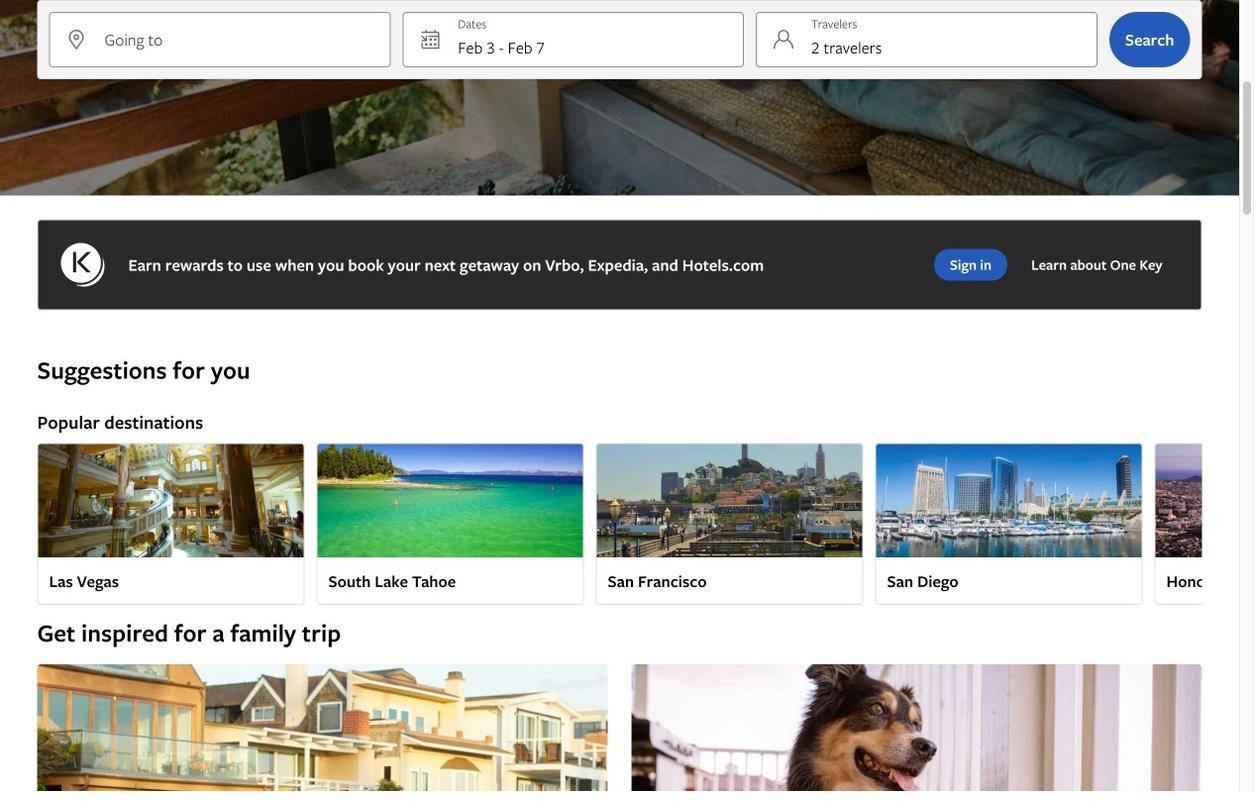 Task type: vqa. For each thing, say whether or not it's contained in the screenshot.
'GREAT'
no



Task type: describe. For each thing, give the bounding box(es) containing it.
las vegas featuring interior views image
[[37, 444, 305, 558]]

beach image
[[37, 665, 608, 792]]

wizard region
[[0, 0, 1240, 502]]

get inspired for a family trip region
[[25, 618, 1215, 792]]

application inside wizard "region"
[[419, 85, 1100, 423]]

show next card image
[[1191, 517, 1215, 533]]

makiki - lower punchbowl - tantalus showing landscape views, a sunset and a city image
[[1155, 444, 1255, 558]]

today element
[[656, 245, 679, 267]]

february 2024 element
[[783, 149, 1100, 423]]

show previous card image
[[25, 517, 49, 533]]



Task type: locate. For each thing, give the bounding box(es) containing it.
next month image
[[1064, 105, 1088, 121]]

previous month image
[[431, 105, 455, 121]]

january 2024 element
[[419, 149, 736, 423]]

emerald bay state park image
[[317, 444, 584, 558]]

marina district featuring a bay or harbor image
[[876, 444, 1143, 558]]

san francisco featuring a ferry, a high rise building and skyline image
[[596, 444, 864, 558]]

application
[[419, 85, 1100, 423]]

dog image
[[632, 665, 1203, 792]]



